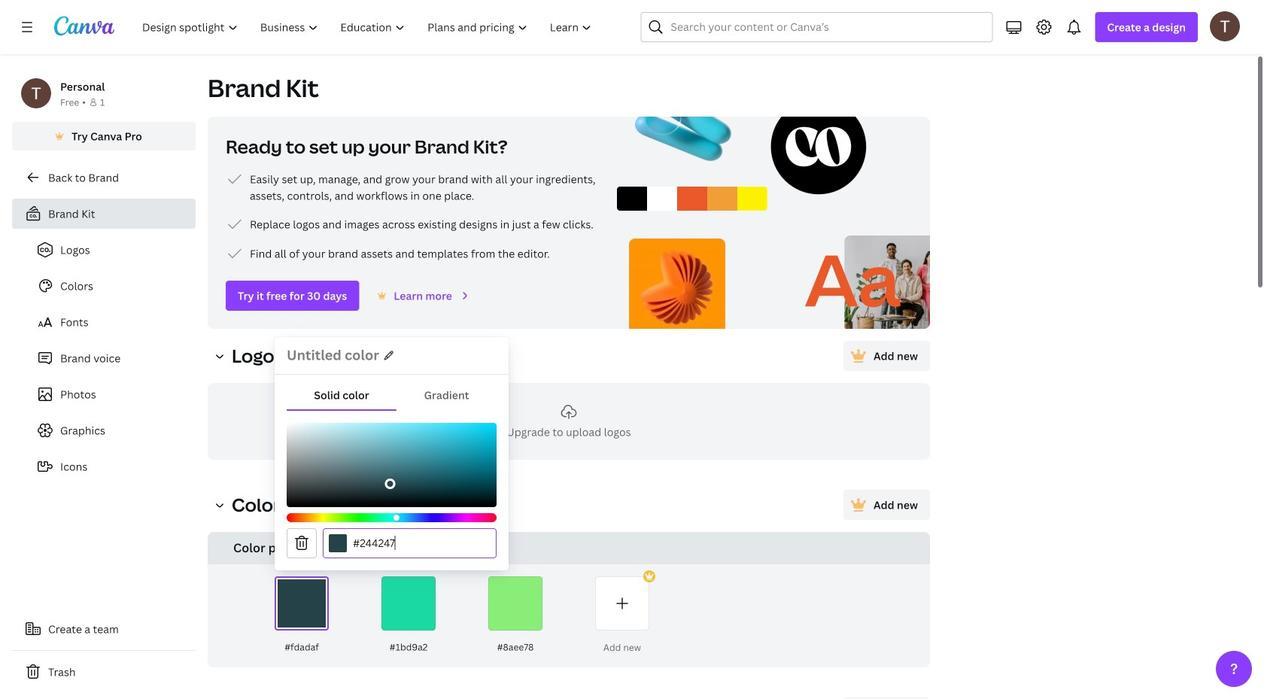 Task type: vqa. For each thing, say whether or not it's contained in the screenshot.
right list
yes



Task type: locate. For each thing, give the bounding box(es) containing it.
top level navigation element
[[132, 12, 605, 42]]

None search field
[[641, 12, 993, 42]]

0 horizontal spatial list
[[12, 229, 196, 482]]

#8aee78 image
[[489, 577, 543, 631], [489, 577, 543, 631]]

#244247 image
[[329, 534, 347, 553], [275, 577, 329, 631], [275, 577, 329, 631]]

upgrade to add a new color image
[[595, 577, 650, 631], [595, 577, 650, 631]]

#1bd9a2 image
[[382, 577, 436, 631], [382, 577, 436, 631]]

list
[[226, 170, 599, 263], [12, 229, 196, 482]]

terry turtle image
[[1210, 11, 1241, 41]]

1 horizontal spatial list
[[226, 170, 599, 263]]



Task type: describe. For each thing, give the bounding box(es) containing it.
Hex color code text field
[[353, 529, 487, 558]]

Search search field
[[671, 13, 963, 41]]

#244247 image
[[329, 534, 347, 553]]

color dialog
[[275, 337, 509, 571]]

#244247 image inside color dialog
[[329, 534, 347, 553]]



